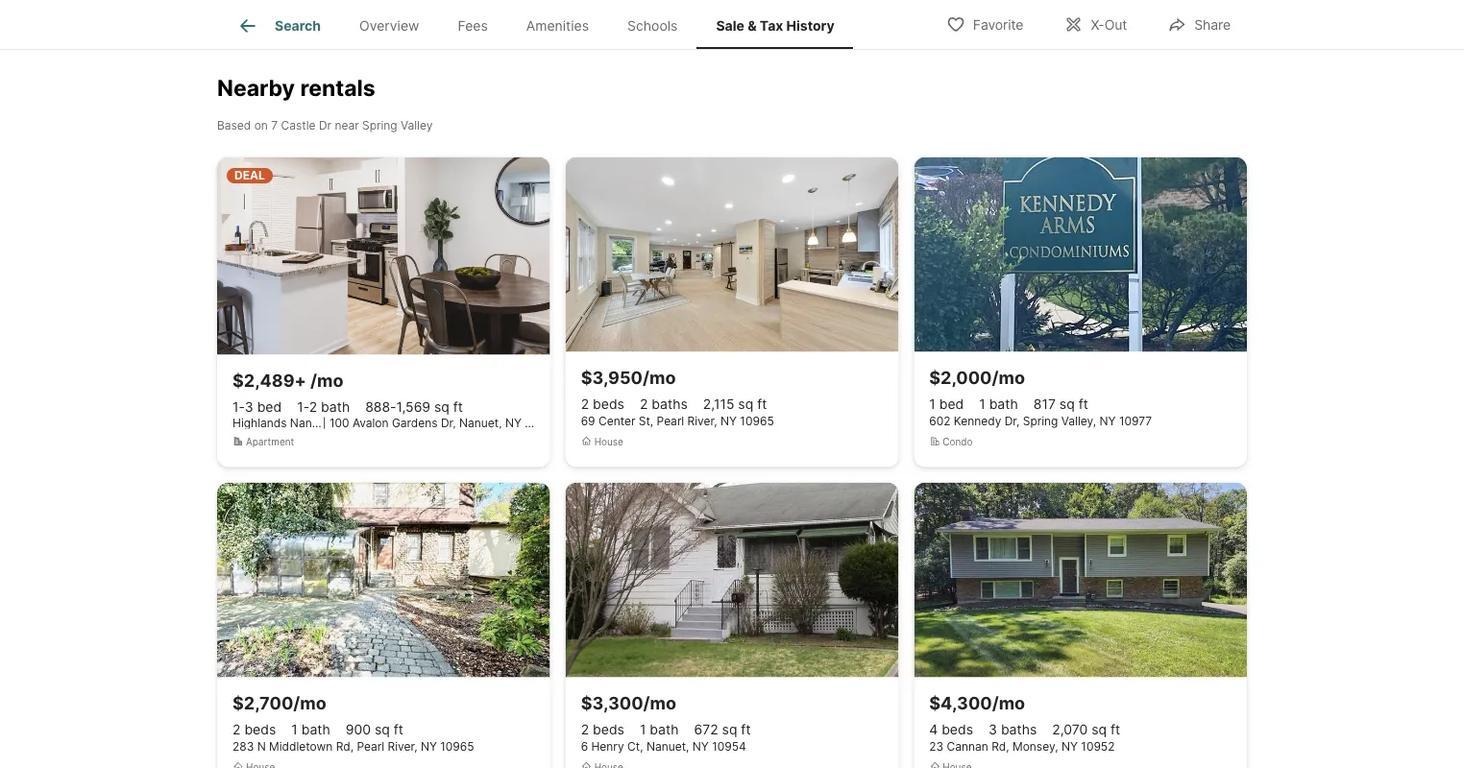 Task type: describe. For each thing, give the bounding box(es) containing it.
4
[[929, 722, 938, 738]]

69 center st, pearl river, ny 10965
[[581, 415, 774, 429]]

/mo for $3,300 /mo
[[643, 693, 676, 714]]

ft for $2,000 /mo
[[1079, 396, 1088, 413]]

search
[[275, 18, 321, 34]]

817 sq ft
[[1034, 396, 1088, 413]]

photo of 6 henry ct, nanuet, ny 10954 image
[[566, 483, 899, 678]]

gardens
[[392, 416, 438, 430]]

$3,950
[[581, 368, 643, 389]]

0 vertical spatial river,
[[687, 415, 717, 429]]

baths for $3,950 /mo
[[652, 396, 688, 413]]

0 horizontal spatial dr,
[[441, 416, 456, 430]]

photo of 23 cannan rd, monsey, ny 10952 image
[[914, 483, 1247, 678]]

1 bath for $2,000
[[979, 396, 1018, 413]]

near
[[335, 118, 359, 132]]

schools tab
[[608, 3, 697, 49]]

photo of 100 avalon gardens dr, nanuet, ny 10954 image
[[217, 157, 550, 355]]

fees
[[458, 18, 488, 34]]

0 horizontal spatial nanuet,
[[459, 416, 502, 430]]

n
[[257, 740, 266, 754]]

1 for $3,300 /mo
[[640, 722, 646, 738]]

0 horizontal spatial spring
[[362, 118, 397, 132]]

/mo for $2,700 /mo
[[293, 693, 326, 714]]

kennedy
[[954, 415, 1001, 429]]

900
[[346, 722, 371, 738]]

|
[[323, 416, 326, 430]]

deal
[[234, 169, 265, 183]]

817
[[1034, 396, 1056, 413]]

7
[[271, 118, 278, 132]]

10952
[[1081, 740, 1115, 754]]

rentals
[[300, 74, 375, 101]]

$2,700 /mo
[[233, 693, 326, 714]]

baths for $4,300 /mo
[[1001, 722, 1037, 738]]

1-2 bath
[[297, 399, 350, 416]]

1 bath for $3,300
[[640, 722, 679, 738]]

283
[[233, 740, 254, 754]]

/mo for $3,950 /mo
[[643, 368, 676, 389]]

sq for $2,000 /mo
[[1060, 396, 1075, 413]]

next button image
[[1216, 243, 1239, 266]]

schools
[[627, 18, 678, 34]]

henry
[[591, 740, 624, 754]]

2 rd, from the left
[[992, 740, 1009, 754]]

search link
[[236, 14, 321, 37]]

$3,300 /mo
[[581, 693, 676, 714]]

2 for $3,950 /mo
[[581, 396, 589, 413]]

ft for $3,950 /mo
[[757, 396, 767, 413]]

1-3 bed
[[233, 399, 282, 416]]

tab list containing search
[[217, 0, 869, 49]]

sale & tax history
[[716, 18, 835, 34]]

888-
[[365, 399, 396, 416]]

4 beds
[[929, 722, 973, 738]]

0 horizontal spatial bed
[[257, 399, 282, 416]]

2 up nanuet
[[309, 399, 317, 416]]

1 horizontal spatial bed
[[939, 396, 964, 413]]

cannan
[[947, 740, 988, 754]]

ft for $4,300 /mo
[[1111, 722, 1120, 738]]

highlands
[[233, 416, 287, 430]]

900 sq ft
[[346, 722, 403, 738]]

nearby rentals
[[217, 74, 375, 101]]

69
[[581, 415, 595, 429]]

x-out button
[[1048, 4, 1144, 44]]

$4,300 /mo
[[929, 693, 1025, 714]]

favorite
[[973, 17, 1024, 33]]

888-1,569 sq ft
[[365, 399, 463, 416]]

&
[[748, 18, 757, 34]]

1 vertical spatial spring
[[1023, 415, 1058, 429]]

1 horizontal spatial 10954
[[712, 740, 746, 754]]

overview tab
[[340, 3, 439, 49]]

overview
[[359, 18, 419, 34]]

$4,300
[[929, 693, 992, 714]]

photo of 602 kennedy dr, spring valley, ny 10977 image
[[914, 157, 1247, 352]]

0 horizontal spatial river,
[[388, 740, 417, 754]]

$2,700
[[233, 693, 293, 714]]

1 horizontal spatial nanuet,
[[647, 740, 689, 754]]

3 baths
[[989, 722, 1037, 738]]

1 bed
[[929, 396, 964, 413]]

2,115 sq ft
[[703, 396, 767, 413]]

beds for $3,950
[[593, 396, 624, 413]]

0 vertical spatial 3
[[245, 399, 253, 416]]

apartment
[[246, 437, 294, 448]]

1 horizontal spatial pearl
[[657, 415, 684, 429]]

middletown
[[269, 740, 333, 754]]

avalon
[[353, 416, 389, 430]]

valley,
[[1061, 415, 1096, 429]]

share
[[1195, 17, 1231, 33]]

$2,000
[[929, 368, 992, 389]]

10977
[[1119, 415, 1152, 429]]

ft right 1,569 at the left of the page
[[453, 399, 463, 416]]

$3,950 /mo
[[581, 368, 676, 389]]

283 n middletown rd, pearl river, ny 10965
[[233, 740, 474, 754]]

sq right 1,569 at the left of the page
[[434, 399, 450, 416]]

amenities
[[526, 18, 589, 34]]



Task type: vqa. For each thing, say whether or not it's contained in the screenshot.
6605 Parkwood Ln, Oklahoma City, OK 73132
no



Task type: locate. For each thing, give the bounding box(es) containing it.
$3,300
[[581, 693, 643, 714]]

1 vertical spatial baths
[[1001, 722, 1037, 738]]

23
[[929, 740, 944, 754]]

1 bath up kennedy
[[979, 396, 1018, 413]]

sq up 10952
[[1092, 722, 1107, 738]]

2 up st,
[[640, 396, 648, 413]]

0 horizontal spatial 1 bath
[[291, 722, 330, 738]]

2 beds up henry
[[581, 722, 624, 738]]

1- for 2
[[297, 399, 309, 416]]

nanuet, right ct,
[[647, 740, 689, 754]]

on
[[254, 118, 268, 132]]

x-out
[[1091, 17, 1127, 33]]

3 down $4,300 /mo
[[989, 722, 997, 738]]

0 vertical spatial 10965
[[740, 415, 774, 429]]

beds up "n"
[[244, 722, 276, 738]]

monsey,
[[1013, 740, 1058, 754]]

0 horizontal spatial 3
[[245, 399, 253, 416]]

bath for $2,700 /mo
[[301, 722, 330, 738]]

2 beds up "n"
[[233, 722, 276, 738]]

0 horizontal spatial 1-
[[233, 399, 245, 416]]

amenities tab
[[507, 3, 608, 49]]

photo of 69 center st, pearl river, ny 10965 image
[[566, 157, 899, 352]]

ft
[[757, 396, 767, 413], [1079, 396, 1088, 413], [453, 399, 463, 416], [394, 722, 403, 738], [741, 722, 751, 738], [1111, 722, 1120, 738]]

0 horizontal spatial pearl
[[357, 740, 384, 754]]

/mo for $2,000 /mo
[[992, 368, 1025, 389]]

0 horizontal spatial 10965
[[440, 740, 474, 754]]

1 vertical spatial nanuet,
[[647, 740, 689, 754]]

center
[[599, 415, 636, 429]]

nanuet
[[290, 416, 330, 430]]

sq
[[738, 396, 753, 413], [1060, 396, 1075, 413], [434, 399, 450, 416], [375, 722, 390, 738], [722, 722, 737, 738], [1092, 722, 1107, 738]]

1 bath up middletown
[[291, 722, 330, 738]]

1 for $2,700 /mo
[[291, 722, 298, 738]]

1 horizontal spatial dr,
[[1005, 415, 1020, 429]]

spring right near
[[362, 118, 397, 132]]

sq right 2,115
[[738, 396, 753, 413]]

nanuet, right gardens
[[459, 416, 502, 430]]

sq for $3,300 /mo
[[722, 722, 737, 738]]

bath up the 100
[[321, 399, 350, 416]]

2 horizontal spatial 1 bath
[[979, 396, 1018, 413]]

1 horizontal spatial rd,
[[992, 740, 1009, 754]]

bath
[[989, 396, 1018, 413], [321, 399, 350, 416], [301, 722, 330, 738], [650, 722, 679, 738]]

beds up cannan
[[942, 722, 973, 738]]

3 up highlands at left
[[245, 399, 253, 416]]

based on 7 castle dr near spring valley
[[217, 118, 433, 132]]

favorite button
[[930, 4, 1040, 44]]

1- for 3
[[233, 399, 245, 416]]

bath up 6 henry ct, nanuet, ny 10954
[[650, 722, 679, 738]]

1 up 602
[[929, 396, 936, 413]]

river, down 2,115
[[687, 415, 717, 429]]

0 vertical spatial 10954
[[525, 416, 559, 430]]

1 for $2,000 /mo
[[979, 396, 985, 413]]

1- up nanuet
[[297, 399, 309, 416]]

beds for $3,300
[[593, 722, 624, 738]]

$2,489+ /mo
[[233, 370, 343, 392]]

0 vertical spatial nanuet,
[[459, 416, 502, 430]]

2,070 sq ft
[[1052, 722, 1120, 738]]

1 bath for $2,700
[[291, 722, 330, 738]]

672
[[694, 722, 718, 738]]

2 up 283
[[233, 722, 241, 738]]

2 beds for $2,700
[[233, 722, 276, 738]]

ft right 672
[[741, 722, 751, 738]]

spring down 817
[[1023, 415, 1058, 429]]

$2,000 /mo
[[929, 368, 1025, 389]]

ft up 10952
[[1111, 722, 1120, 738]]

dr
[[319, 118, 331, 132]]

/mo up 3 baths
[[992, 693, 1025, 714]]

out
[[1105, 17, 1127, 33]]

2 1- from the left
[[297, 399, 309, 416]]

2 up 69
[[581, 396, 589, 413]]

sq for $4,300 /mo
[[1092, 722, 1107, 738]]

1 bath
[[979, 396, 1018, 413], [291, 722, 330, 738], [640, 722, 679, 738]]

1 rd, from the left
[[336, 740, 354, 754]]

1 horizontal spatial river,
[[687, 415, 717, 429]]

1- up highlands at left
[[233, 399, 245, 416]]

1 vertical spatial 3
[[989, 722, 997, 738]]

history
[[786, 18, 835, 34]]

bed
[[939, 396, 964, 413], [257, 399, 282, 416]]

sq for $3,950 /mo
[[738, 396, 753, 413]]

100
[[330, 416, 349, 430]]

2
[[581, 396, 589, 413], [640, 396, 648, 413], [309, 399, 317, 416], [233, 722, 241, 738], [581, 722, 589, 738]]

sq up valley,
[[1060, 396, 1075, 413]]

nearby
[[217, 74, 295, 101]]

pearl down the 900 sq ft on the bottom left of the page
[[357, 740, 384, 754]]

/mo up middletown
[[293, 693, 326, 714]]

6 henry ct, nanuet, ny 10954
[[581, 740, 746, 754]]

ft for $3,300 /mo
[[741, 722, 751, 738]]

bath for $3,300 /mo
[[650, 722, 679, 738]]

baths up 23 cannan rd, monsey, ny 10952
[[1001, 722, 1037, 738]]

23 cannan rd, monsey, ny 10952
[[929, 740, 1115, 754]]

0 horizontal spatial 10954
[[525, 416, 559, 430]]

1 horizontal spatial 1-
[[297, 399, 309, 416]]

river,
[[687, 415, 717, 429], [388, 740, 417, 754]]

st,
[[639, 415, 654, 429]]

/mo up kennedy
[[992, 368, 1025, 389]]

spring
[[362, 118, 397, 132], [1023, 415, 1058, 429]]

ft right 2,115
[[757, 396, 767, 413]]

1 horizontal spatial baths
[[1001, 722, 1037, 738]]

2,115
[[703, 396, 734, 413]]

/mo for $4,300 /mo
[[992, 693, 1025, 714]]

10954 down 672 sq ft
[[712, 740, 746, 754]]

1 up middletown
[[291, 722, 298, 738]]

1 vertical spatial river,
[[388, 740, 417, 754]]

1 horizontal spatial spring
[[1023, 415, 1058, 429]]

photo of 283 n middletown rd, pearl river, ny 10965 image
[[217, 483, 550, 678]]

previous button image
[[922, 243, 945, 266]]

baths
[[652, 396, 688, 413], [1001, 722, 1037, 738]]

sale & tax history tab
[[697, 3, 854, 49]]

bed up highlands at left
[[257, 399, 282, 416]]

sq right 900
[[375, 722, 390, 738]]

2 up 6
[[581, 722, 589, 738]]

1 1- from the left
[[233, 399, 245, 416]]

pearl down 2 baths
[[657, 415, 684, 429]]

pearl
[[657, 415, 684, 429], [357, 740, 384, 754]]

1-
[[233, 399, 245, 416], [297, 399, 309, 416]]

beds
[[593, 396, 624, 413], [244, 722, 276, 738], [593, 722, 624, 738], [942, 722, 973, 738]]

0 horizontal spatial baths
[[652, 396, 688, 413]]

tab list
[[217, 0, 869, 49]]

1,569
[[396, 399, 431, 416]]

sq for $2,700 /mo
[[375, 722, 390, 738]]

rd, down 900
[[336, 740, 354, 754]]

1 up kennedy
[[979, 396, 985, 413]]

sale
[[716, 18, 744, 34]]

1 vertical spatial pearl
[[357, 740, 384, 754]]

1
[[929, 396, 936, 413], [979, 396, 985, 413], [291, 722, 298, 738], [640, 722, 646, 738]]

2 for $3,300 /mo
[[581, 722, 589, 738]]

2 beds for $3,300
[[581, 722, 624, 738]]

highlands nanuet | 100 avalon gardens dr, nanuet, ny 10954
[[233, 416, 559, 430]]

2 baths
[[640, 396, 688, 413]]

beds for $4,300
[[942, 722, 973, 738]]

$2,489+
[[233, 370, 306, 392]]

/mo up 6 henry ct, nanuet, ny 10954
[[643, 693, 676, 714]]

672 sq ft
[[694, 722, 751, 738]]

tax
[[760, 18, 783, 34]]

0 vertical spatial pearl
[[657, 415, 684, 429]]

/mo up 2 baths
[[643, 368, 676, 389]]

3
[[245, 399, 253, 416], [989, 722, 997, 738]]

share button
[[1151, 4, 1247, 44]]

10954 left 69
[[525, 416, 559, 430]]

1 horizontal spatial 1 bath
[[640, 722, 679, 738]]

ct,
[[627, 740, 643, 754]]

bath for $2,000 /mo
[[989, 396, 1018, 413]]

0 vertical spatial spring
[[362, 118, 397, 132]]

sq right 672
[[722, 722, 737, 738]]

house
[[594, 437, 623, 448]]

bed up 602
[[939, 396, 964, 413]]

1 bath up 6 henry ct, nanuet, ny 10954
[[640, 722, 679, 738]]

/mo up 1-2 bath
[[310, 370, 343, 392]]

bath up middletown
[[301, 722, 330, 738]]

6
[[581, 740, 588, 754]]

2,070
[[1052, 722, 1088, 738]]

dr,
[[1005, 415, 1020, 429], [441, 416, 456, 430]]

valley
[[401, 118, 433, 132]]

ft up valley,
[[1079, 396, 1088, 413]]

beds up henry
[[593, 722, 624, 738]]

dr, right kennedy
[[1005, 415, 1020, 429]]

1 vertical spatial 10965
[[440, 740, 474, 754]]

0 vertical spatial baths
[[652, 396, 688, 413]]

x-
[[1091, 17, 1105, 33]]

ft for $2,700 /mo
[[394, 722, 403, 738]]

602 kennedy dr, spring valley, ny 10977
[[929, 415, 1152, 429]]

river, down the 900 sq ft on the bottom left of the page
[[388, 740, 417, 754]]

beds for $2,700
[[244, 722, 276, 738]]

castle
[[281, 118, 316, 132]]

fees tab
[[439, 3, 507, 49]]

nanuet,
[[459, 416, 502, 430], [647, 740, 689, 754]]

602
[[929, 415, 951, 429]]

/mo for $2,489+ /mo
[[310, 370, 343, 392]]

dr, right gardens
[[441, 416, 456, 430]]

2 for $2,700 /mo
[[233, 722, 241, 738]]

based
[[217, 118, 251, 132]]

condo
[[943, 437, 973, 448]]

rd,
[[336, 740, 354, 754], [992, 740, 1009, 754]]

1 horizontal spatial 10965
[[740, 415, 774, 429]]

1 horizontal spatial 3
[[989, 722, 997, 738]]

1 up ct,
[[640, 722, 646, 738]]

baths up 69 center st, pearl river, ny 10965
[[652, 396, 688, 413]]

ny
[[721, 415, 737, 429], [1100, 415, 1116, 429], [505, 416, 522, 430], [421, 740, 437, 754], [693, 740, 709, 754], [1062, 740, 1078, 754]]

beds up center
[[593, 396, 624, 413]]

ft right 900
[[394, 722, 403, 738]]

0 horizontal spatial rd,
[[336, 740, 354, 754]]

bath up kennedy
[[989, 396, 1018, 413]]

2 beds up center
[[581, 396, 624, 413]]

1 vertical spatial 10954
[[712, 740, 746, 754]]

/mo
[[643, 368, 676, 389], [992, 368, 1025, 389], [310, 370, 343, 392], [293, 693, 326, 714], [643, 693, 676, 714], [992, 693, 1025, 714]]

rd, down 3 baths
[[992, 740, 1009, 754]]

2 beds for $3,950
[[581, 396, 624, 413]]



